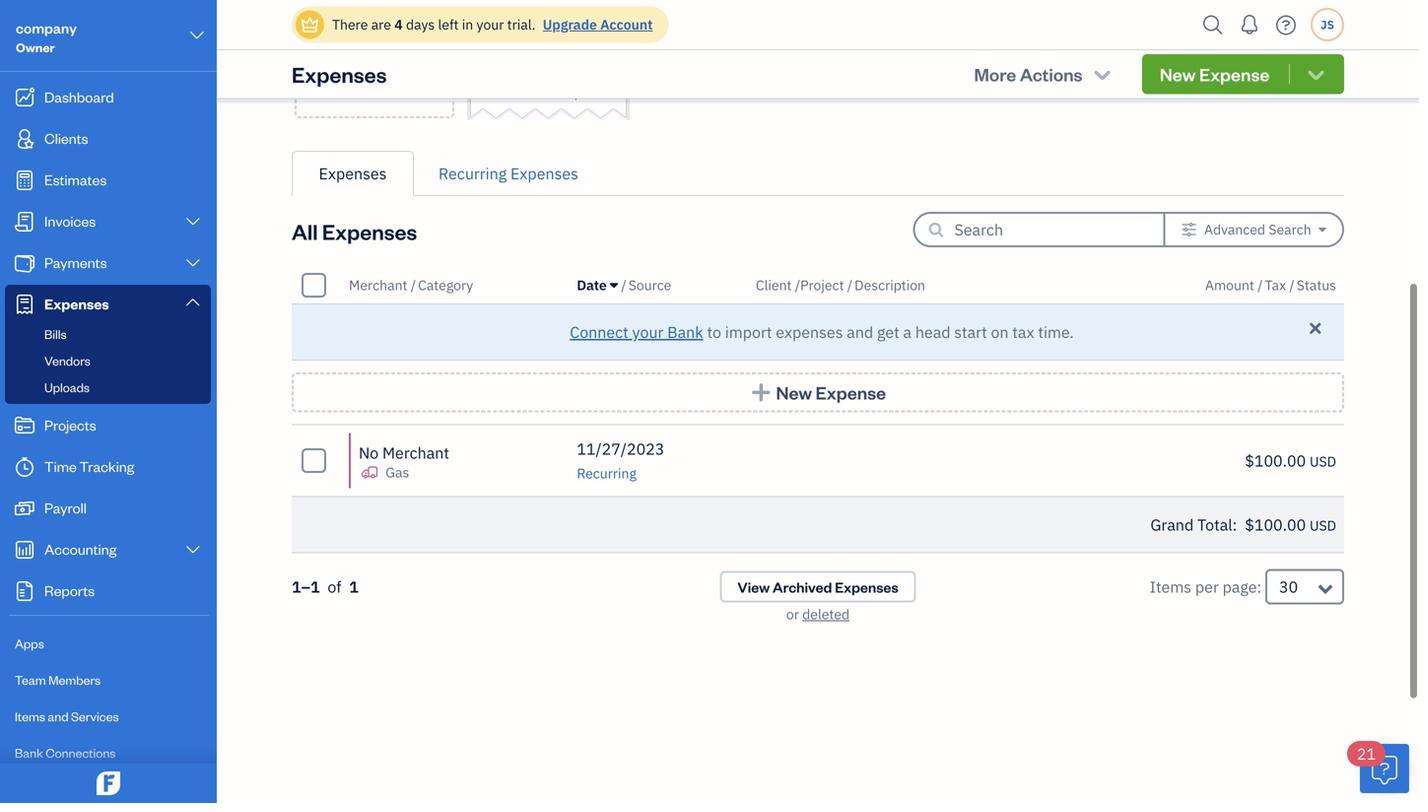 Task type: vqa. For each thing, say whether or not it's contained in the screenshot.
21 "dropdown button" in the right bottom of the page
yes



Task type: describe. For each thing, give the bounding box(es) containing it.
project image
[[13, 416, 36, 436]]

expenses up all expenses
[[319, 163, 387, 184]]

uploads link
[[9, 376, 207, 399]]

clients link
[[5, 119, 211, 159]]

deleted
[[803, 605, 850, 624]]

account
[[601, 15, 653, 34]]

items and services
[[15, 708, 119, 725]]

projects link
[[5, 406, 211, 446]]

time
[[44, 457, 77, 476]]

get
[[877, 322, 900, 343]]

of
[[328, 577, 342, 597]]

description
[[855, 276, 926, 294]]

status
[[1297, 276, 1337, 294]]

project
[[801, 276, 844, 294]]

reports link
[[5, 572, 211, 611]]

reports
[[44, 581, 95, 600]]

there
[[332, 15, 368, 34]]

report image
[[13, 582, 36, 601]]

0 horizontal spatial expense
[[339, 25, 410, 49]]

1
[[349, 577, 359, 597]]

crown image
[[300, 14, 320, 35]]

trial.
[[507, 15, 536, 34]]

expenses inside main element
[[44, 294, 109, 313]]

invoices link
[[5, 202, 211, 242]]

source
[[629, 276, 672, 294]]

are
[[371, 15, 391, 34]]

Items per page: field
[[1266, 569, 1345, 605]]

owner
[[16, 39, 55, 55]]

dashboard link
[[5, 78, 211, 117]]

estimates
[[44, 170, 107, 189]]

apps
[[15, 635, 44, 652]]

or
[[787, 605, 799, 624]]

invoices
[[44, 211, 96, 230]]

4 / from the left
[[848, 276, 853, 294]]

client image
[[13, 129, 36, 149]]

bills
[[44, 326, 67, 342]]

and inside items and services link
[[48, 708, 69, 725]]

1 vertical spatial new expense button
[[292, 373, 1345, 413]]

members
[[48, 672, 101, 688]]

chart image
[[13, 540, 36, 560]]

advanced search
[[1205, 220, 1312, 239]]

date
[[577, 276, 607, 294]]

bills link
[[9, 322, 207, 346]]

company
[[16, 18, 77, 37]]

bank connections
[[15, 745, 116, 761]]

main element
[[0, 0, 266, 803]]

per
[[1196, 577, 1219, 597]]

new expense button
[[1142, 54, 1345, 94]]

connections
[[46, 745, 116, 761]]

js
[[1321, 17, 1335, 33]]

21
[[1357, 744, 1376, 764]]

total
[[1198, 515, 1233, 535]]

chevrondown image for new expense
[[1305, 64, 1328, 84]]

4
[[395, 15, 403, 34]]

accounting link
[[5, 530, 211, 570]]

new expense inside new expense dropdown button
[[1160, 63, 1270, 86]]

clients
[[44, 129, 88, 147]]

in
[[462, 15, 473, 34]]

notifications image
[[1234, 5, 1266, 44]]

payroll
[[44, 498, 87, 517]]

new inside new expense dropdown button
[[1160, 63, 1196, 86]]

category
[[418, 276, 473, 294]]

expenses down $100 in the left of the page
[[511, 163, 579, 184]]

go to help image
[[1271, 10, 1302, 40]]

client / project / description
[[756, 276, 926, 294]]

freshbooks image
[[93, 772, 124, 796]]

all expenses
[[292, 217, 417, 245]]

on
[[991, 322, 1009, 343]]

expenses inside view archived expenses or deleted
[[835, 578, 899, 596]]

tax
[[1013, 322, 1035, 343]]

recurring expenses link
[[414, 151, 603, 196]]

usd inside $100.00 usd
[[1310, 452, 1337, 471]]

uploads
[[44, 379, 90, 395]]

a
[[903, 322, 912, 343]]

company owner
[[16, 18, 77, 55]]

2 vertical spatial new
[[776, 381, 812, 404]]

invoice image
[[13, 212, 36, 232]]

1 horizontal spatial expense
[[816, 381, 886, 404]]

resource center badge image
[[1360, 744, 1410, 794]]

vendors link
[[9, 349, 207, 373]]

recurring expenses
[[439, 163, 579, 184]]

merchant / category
[[349, 276, 473, 294]]

6 / from the left
[[1290, 276, 1295, 294]]

advanced
[[1205, 220, 1266, 239]]

time.
[[1038, 322, 1074, 343]]

connect your bank button
[[570, 320, 704, 344]]

more actions button
[[957, 54, 1131, 94]]

5 / from the left
[[1258, 276, 1263, 294]]

chevron large down image for expenses
[[184, 294, 202, 310]]

1 horizontal spatial bank
[[668, 322, 704, 343]]

caretdown image
[[1319, 222, 1327, 238]]

vendors
[[44, 352, 91, 369]]

expenses up merchant link
[[322, 217, 417, 245]]

expense image
[[13, 295, 36, 314]]

left
[[438, 15, 459, 34]]

chevron large down image for invoices
[[184, 214, 202, 230]]

view archived expenses or deleted
[[738, 578, 899, 624]]

usd inside grand total : $100.00 usd
[[1310, 517, 1337, 535]]

1 vertical spatial merchant
[[383, 443, 450, 463]]



Task type: locate. For each thing, give the bounding box(es) containing it.
expenses link
[[292, 151, 414, 196], [5, 285, 211, 322]]

1 horizontal spatial new expense
[[776, 381, 886, 404]]

1 chevron large down image from the top
[[184, 294, 202, 310]]

gas
[[386, 463, 409, 482]]

tracking
[[80, 457, 134, 476]]

/ left category
[[411, 276, 416, 294]]

new expense button
[[1142, 54, 1345, 94], [292, 373, 1345, 413]]

bank inside main element
[[15, 745, 43, 761]]

2 vertical spatial expense
[[816, 381, 886, 404]]

/ left tax
[[1258, 276, 1263, 294]]

your right in
[[477, 15, 504, 34]]

chevrondown image for more actions
[[1091, 64, 1114, 84]]

1 horizontal spatial and
[[847, 322, 874, 343]]

caretdown image
[[610, 278, 618, 293]]

upgrade
[[543, 15, 597, 34]]

2 usd from the top
[[1310, 517, 1337, 535]]

date link
[[577, 276, 621, 294]]

amount
[[1206, 276, 1255, 294]]

payment image
[[13, 253, 36, 273]]

expenses up bills
[[44, 294, 109, 313]]

new
[[357, 2, 393, 25], [1160, 63, 1196, 86], [776, 381, 812, 404]]

connect your bank to import expenses and get a head start on tax time.
[[570, 322, 1074, 343]]

items and services link
[[5, 700, 211, 734]]

/ right caretdown image
[[621, 276, 627, 294]]

2 $100.00 from the top
[[1245, 515, 1306, 535]]

bank left to
[[668, 322, 704, 343]]

21 button
[[1348, 741, 1410, 794]]

chevron large down image up bills 'link' on the left top of the page
[[184, 294, 202, 310]]

0 horizontal spatial expenses link
[[5, 285, 211, 322]]

0 horizontal spatial new expense
[[339, 2, 410, 49]]

1 horizontal spatial expenses link
[[292, 151, 414, 196]]

$100.00 up grand total : $100.00 usd
[[1245, 451, 1306, 471]]

all
[[292, 217, 318, 245]]

0 vertical spatial new
[[357, 2, 393, 25]]

tax
[[1265, 276, 1287, 294]]

11/27/2023
[[577, 439, 665, 459]]

chevrondown image inside new expense dropdown button
[[1305, 64, 1328, 84]]

recurring link
[[577, 464, 637, 483]]

0 vertical spatial and
[[847, 322, 874, 343]]

expenses up the deleted
[[835, 578, 899, 596]]

archived
[[773, 578, 832, 596]]

team members link
[[5, 663, 211, 698]]

new inside 'new expense' link
[[357, 2, 393, 25]]

chevron large down image inside "expenses" link
[[184, 294, 202, 310]]

11/27/2023 recurring
[[577, 439, 665, 483]]

recurring inside 11/27/2023 recurring
[[577, 464, 637, 483]]

0 vertical spatial new expense
[[339, 2, 410, 49]]

settings image
[[1182, 222, 1197, 238]]

dashboard
[[44, 87, 114, 106]]

1 vertical spatial expense
[[1200, 63, 1270, 86]]

1 vertical spatial and
[[48, 708, 69, 725]]

dashboard image
[[13, 88, 36, 107]]

chevron large down image inside payments link
[[184, 255, 202, 271]]

0 vertical spatial usd
[[1310, 452, 1337, 471]]

Search text field
[[955, 214, 1132, 245]]

more actions
[[974, 63, 1083, 86]]

1 horizontal spatial chevrondown image
[[1305, 64, 1328, 84]]

2 vertical spatial chevron large down image
[[184, 255, 202, 271]]

bank connections link
[[5, 736, 211, 771]]

1 vertical spatial chevron large down image
[[184, 542, 202, 558]]

status link
[[1297, 276, 1337, 294]]

0 vertical spatial your
[[477, 15, 504, 34]]

0 vertical spatial chevron large down image
[[188, 24, 206, 47]]

1 vertical spatial $100.00
[[1245, 515, 1306, 535]]

1 horizontal spatial your
[[632, 322, 664, 343]]

and
[[847, 322, 874, 343], [48, 708, 69, 725]]

payments link
[[5, 243, 211, 283]]

1 horizontal spatial recurring
[[577, 464, 637, 483]]

chevrondown image down js dropdown button
[[1305, 64, 1328, 84]]

expenses link down payments link
[[5, 285, 211, 322]]

and down team members
[[48, 708, 69, 725]]

1 $100.00 from the top
[[1245, 451, 1306, 471]]

there are 4 days left in your trial. upgrade account
[[332, 15, 653, 34]]

0 vertical spatial new expense button
[[1142, 54, 1345, 94]]

actions
[[1020, 63, 1083, 86]]

2 horizontal spatial expense
[[1200, 63, 1270, 86]]

:
[[1233, 515, 1237, 535]]

js button
[[1311, 8, 1345, 41]]

deleted link
[[803, 605, 850, 624]]

expenses
[[776, 322, 843, 343]]

close image
[[1307, 319, 1325, 338]]

1 vertical spatial usd
[[1310, 517, 1337, 535]]

2 horizontal spatial new
[[1160, 63, 1196, 86]]

estimate image
[[13, 171, 36, 190]]

0 vertical spatial $100.00
[[1245, 451, 1306, 471]]

items left 'per'
[[1150, 577, 1192, 597]]

items for items per page:
[[1150, 577, 1192, 597]]

1 vertical spatial recurring
[[577, 464, 637, 483]]

0 vertical spatial chevron large down image
[[184, 294, 202, 310]]

1 vertical spatial expenses link
[[5, 285, 211, 322]]

timer image
[[13, 457, 36, 477]]

merchant right "no"
[[383, 443, 450, 463]]

search image
[[1198, 10, 1229, 40]]

your down source
[[632, 322, 664, 343]]

1 vertical spatial your
[[632, 322, 664, 343]]

estimates link
[[5, 161, 211, 200]]

new expense
[[339, 2, 410, 49], [1160, 63, 1270, 86], [776, 381, 886, 404]]

1 horizontal spatial new
[[776, 381, 812, 404]]

view archived expenses link
[[720, 571, 916, 603]]

client link
[[756, 276, 795, 294]]

0 horizontal spatial recurring
[[439, 163, 507, 184]]

1–1 of 1
[[292, 577, 359, 597]]

/
[[411, 276, 416, 294], [621, 276, 627, 294], [795, 276, 801, 294], [848, 276, 853, 294], [1258, 276, 1263, 294], [1290, 276, 1295, 294]]

expenses down the there
[[292, 60, 387, 88]]

new expense button down the notifications image
[[1142, 54, 1345, 94]]

new expense link
[[295, 0, 454, 118]]

2 chevron large down image from the top
[[184, 542, 202, 558]]

$100.00 right :
[[1245, 515, 1306, 535]]

0 vertical spatial items
[[1150, 577, 1192, 597]]

start
[[955, 322, 987, 343]]

items
[[1150, 577, 1192, 597], [15, 708, 45, 725]]

time tracking
[[44, 457, 134, 476]]

time tracking link
[[5, 448, 211, 487]]

1 vertical spatial new
[[1160, 63, 1196, 86]]

1 chevrondown image from the left
[[1091, 64, 1114, 84]]

items per page:
[[1150, 577, 1262, 597]]

1 vertical spatial bank
[[15, 745, 43, 761]]

page:
[[1223, 577, 1262, 597]]

apps link
[[5, 627, 211, 661]]

chevron large down image
[[188, 24, 206, 47], [184, 214, 202, 230], [184, 255, 202, 271]]

expenses
[[292, 60, 387, 88], [319, 163, 387, 184], [511, 163, 579, 184], [322, 217, 417, 245], [44, 294, 109, 313], [835, 578, 899, 596]]

$100.00 usd
[[1245, 451, 1337, 471]]

0 horizontal spatial items
[[15, 708, 45, 725]]

new expense button down connect your bank to import expenses and get a head start on tax time.
[[292, 373, 1345, 413]]

and left get
[[847, 322, 874, 343]]

chevrondown image
[[1091, 64, 1114, 84], [1305, 64, 1328, 84]]

0 vertical spatial expenses link
[[292, 151, 414, 196]]

chevron large down image for payments
[[184, 255, 202, 271]]

recurring
[[439, 163, 507, 184], [577, 464, 637, 483]]

services
[[71, 708, 119, 725]]

grand
[[1151, 515, 1194, 535]]

no
[[359, 443, 379, 463]]

0 vertical spatial bank
[[668, 322, 704, 343]]

chevrondown image inside more actions dropdown button
[[1091, 64, 1114, 84]]

to
[[707, 322, 722, 343]]

0 horizontal spatial new
[[357, 2, 393, 25]]

bank
[[668, 322, 704, 343], [15, 745, 43, 761]]

upgrade account link
[[539, 15, 653, 34]]

0 vertical spatial merchant
[[349, 276, 408, 294]]

2 chevrondown image from the left
[[1305, 64, 1328, 84]]

/ right project
[[848, 276, 853, 294]]

usd
[[1310, 452, 1337, 471], [1310, 517, 1337, 535]]

accounting
[[44, 540, 117, 558]]

items for items and services
[[15, 708, 45, 725]]

1 vertical spatial chevron large down image
[[184, 214, 202, 230]]

1 vertical spatial new expense
[[1160, 63, 1270, 86]]

0 horizontal spatial chevrondown image
[[1091, 64, 1114, 84]]

chevron large down image up the reports link
[[184, 542, 202, 558]]

team
[[15, 672, 46, 688]]

0 vertical spatial recurring
[[439, 163, 507, 184]]

0 horizontal spatial bank
[[15, 745, 43, 761]]

2 vertical spatial new expense
[[776, 381, 886, 404]]

1 usd from the top
[[1310, 452, 1337, 471]]

/ right client
[[795, 276, 801, 294]]

2 / from the left
[[621, 276, 627, 294]]

money image
[[13, 499, 36, 519]]

1 / from the left
[[411, 276, 416, 294]]

1–1
[[292, 577, 320, 597]]

30
[[1280, 577, 1299, 597]]

chevrondown image right actions
[[1091, 64, 1114, 84]]

1 horizontal spatial items
[[1150, 577, 1192, 597]]

expenses link up all expenses
[[292, 151, 414, 196]]

more
[[974, 63, 1017, 86]]

merchant down all expenses
[[349, 276, 408, 294]]

plus image
[[750, 382, 773, 403]]

1 vertical spatial items
[[15, 708, 45, 725]]

head
[[916, 322, 951, 343]]

$100
[[571, 82, 609, 103]]

payments
[[44, 253, 107, 272]]

0 horizontal spatial and
[[48, 708, 69, 725]]

3 / from the left
[[795, 276, 801, 294]]

$100 link
[[467, 0, 629, 121]]

0 horizontal spatial your
[[477, 15, 504, 34]]

bank left connections
[[15, 745, 43, 761]]

items down team
[[15, 708, 45, 725]]

/ right tax
[[1290, 276, 1295, 294]]

expense inside dropdown button
[[1200, 63, 1270, 86]]

chevron large down image for accounting
[[184, 542, 202, 558]]

chevron large down image
[[184, 294, 202, 310], [184, 542, 202, 558]]

items inside main element
[[15, 708, 45, 725]]

no merchant
[[359, 443, 450, 463]]

connect
[[570, 322, 629, 343]]

2 horizontal spatial new expense
[[1160, 63, 1270, 86]]

0 vertical spatial expense
[[339, 25, 410, 49]]

projects
[[44, 416, 96, 434]]



